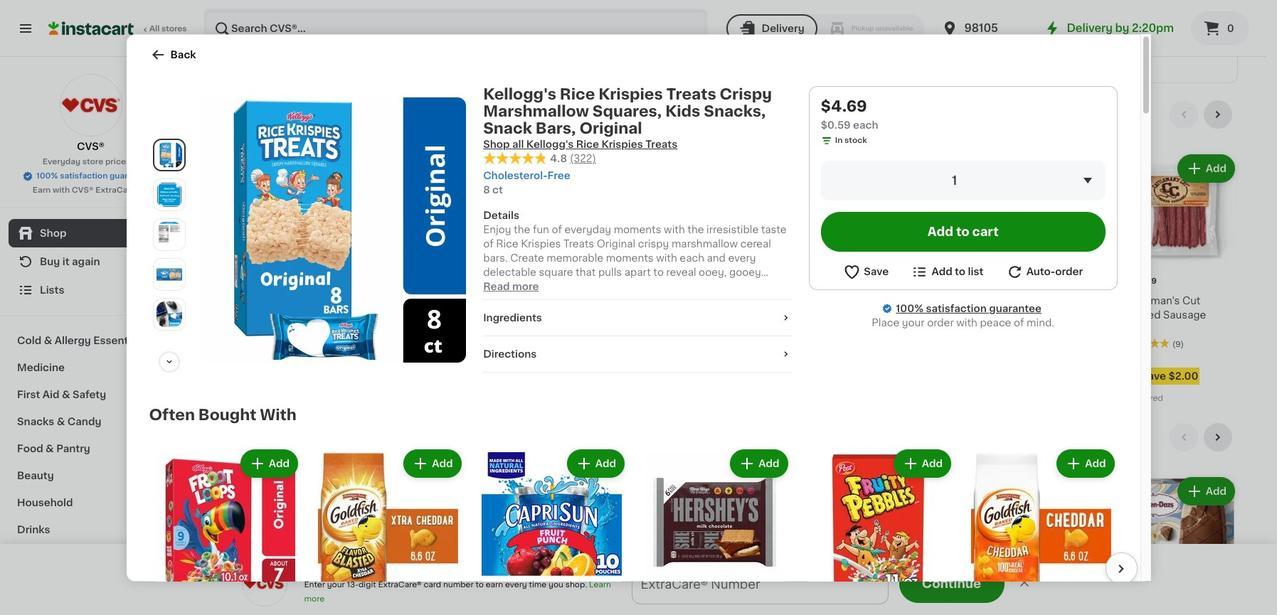 Task type: describe. For each thing, give the bounding box(es) containing it.
colgate toothpaste, fresh mint stripe, gel
[[946, 5, 1054, 29]]

6 for $ 6 79
[[610, 277, 620, 292]]

whitening for 2
[[712, 19, 762, 29]]

save for save $2.00
[[1141, 371, 1166, 381]]

3 inside get free delivery on next 3 orders • add $10.00 to qualify.
[[667, 584, 675, 596]]

98105 button
[[942, 9, 1027, 48]]

treats
[[646, 139, 678, 149]]

49
[[233, 278, 244, 285]]

all for flipz milk chocolate covered pretzels
[[1101, 110, 1113, 120]]

free inside gushers gluten free tropical fruit flavored snacks kids school snacks
[[294, 296, 316, 306]]

cart
[[972, 226, 999, 237]]

add inside add to cart button
[[928, 226, 954, 237]]

nutter butter peanut butter sandwich cookies, family size
[[602, 296, 706, 334]]

1 horizontal spatial (322)
[[570, 153, 596, 163]]

0 horizontal spatial order
[[927, 317, 954, 327]]

tropical
[[213, 310, 253, 320]]

1 vertical spatial 100% satisfaction guarantee
[[896, 303, 1042, 313]]

toothpaste, for colgate toothpaste, fresh mint stripe, gel
[[989, 5, 1048, 15]]

chewy
[[991, 310, 1025, 320]]

delivery button
[[726, 14, 817, 43]]

cut
[[1183, 296, 1201, 306]]

all stores link
[[48, 9, 188, 48]]

stock
[[845, 136, 867, 144]]

$2.00
[[1169, 371, 1199, 381]]

& inside first aid & safety link
[[62, 390, 70, 400]]

digit
[[359, 581, 376, 589]]

1 vertical spatial with
[[53, 186, 70, 194]]

add inside get free delivery on next 3 orders • add $10.00 to qualify.
[[729, 584, 754, 596]]

learn
[[589, 581, 611, 589]]

family
[[648, 324, 681, 334]]

fruit
[[255, 310, 278, 320]]

$20,
[[893, 297, 911, 305]]

8 inside cholesterol-free 8 ct
[[483, 185, 490, 195]]

7.5 oz
[[732, 338, 754, 346]]

1 field
[[821, 160, 1105, 200]]

0 vertical spatial 5
[[222, 277, 231, 292]]

in
[[835, 136, 843, 144]]

delivery for delivery by 2:20pm
[[1067, 23, 1113, 33]]

all for 5
[[1101, 433, 1113, 443]]

get 2% back in extrabucks rewards®!
[[304, 565, 502, 575]]

view all (50+) button for 6
[[1068, 423, 1158, 452]]

8 for 4
[[343, 352, 348, 360]]

sandwich
[[636, 310, 685, 320]]

treats inside $ 4 kellogg's rice krispies treats crispy marshmallow squares, kids snacks, snack bars, original
[[343, 310, 374, 320]]

colgate toothpaste, whitening + fresh boost, 2 value pack, gel button
[[712, 0, 823, 71]]

treats inside the "kellogg's rice krispies treats crispy marshmallow squares, kids snacks, snack bars, original shop all kellogg's rice krispies treats"
[[666, 86, 716, 101]]

covered
[[732, 310, 774, 320]]

colgate for colgate toothpaste, whitening + charcoal
[[1064, 5, 1103, 15]]

99 inside $ 5 99
[[751, 601, 762, 608]]

you
[[549, 581, 564, 589]]

4.8 (322)
[[550, 153, 596, 163]]

gel inside colgate toothpaste, fresh mint stripe, gel
[[1036, 19, 1054, 29]]

delivery for delivery
[[762, 23, 805, 33]]

oz for 3
[[480, 338, 489, 346]]

save $2.00 button
[[1120, 365, 1238, 391]]

enlarge cookies & cakes kellogg's rice krispies treats crispy marshmallow squares, kids snacks, snack bars, original angle_top (opens in a new tab) image
[[156, 302, 182, 327]]

15
[[1128, 277, 1145, 292]]

swedish fish soft & chewy candy
[[991, 296, 1090, 320]]

$ inside $ 6 59
[[993, 601, 999, 608]]

kids inside $ 4 kellogg's rice krispies treats crispy marshmallow squares, kids snacks, snack bars, original
[[343, 339, 365, 349]]

everyday
[[42, 158, 80, 166]]

99 inside 1 99
[[1007, 278, 1017, 285]]

save $2.00
[[1141, 371, 1199, 381]]

gluten
[[258, 296, 292, 306]]

0 horizontal spatial (322)
[[396, 341, 416, 349]]

stripe,
[[1002, 19, 1034, 29]]

cvs® link
[[59, 74, 122, 154]]

fresh inside colgate toothpaste, fresh mint stripe, gel
[[946, 19, 974, 29]]

your for enter
[[327, 581, 345, 589]]

2
[[747, 33, 753, 43]]

get for get free delivery on next 3 orders • add $10.00 to qualify.
[[506, 584, 530, 596]]

99 button
[[602, 475, 720, 616]]

snacks, inside $ 4 kellogg's rice krispies treats crispy marshmallow squares, kids snacks, snack bars, original
[[367, 339, 406, 349]]

100% inside 'button'
[[36, 172, 58, 180]]

haribo
[[472, 296, 514, 306]]

view for swedish fish soft & chewy candy
[[1074, 110, 1099, 120]]

1 vertical spatial ct
[[350, 352, 359, 360]]

(50+) for swedish fish soft & chewy candy
[[1115, 110, 1143, 120]]

size inside haribo gummi candy, share size
[[542, 310, 563, 320]]

get for get 2% back in extrabucks rewards®!
[[304, 565, 324, 575]]

rice inside the "kellogg's rice krispies treats crispy marshmallow squares, kids snacks, snack bars, original shop all kellogg's rice krispies treats"
[[560, 86, 595, 101]]

(50+) for 6
[[1115, 433, 1143, 443]]

0 horizontal spatial cvs® logo image
[[59, 74, 122, 137]]

(61)
[[655, 341, 669, 349]]

smoked
[[1120, 310, 1161, 320]]

original inside the "kellogg's rice krispies treats crispy marshmallow squares, kids snacks, snack bars, original shop all kellogg's rice krispies treats"
[[580, 120, 642, 135]]

2:20pm
[[1132, 23, 1174, 33]]

4.8 oz
[[213, 352, 238, 360]]

shop link
[[9, 219, 173, 248]]

1 vertical spatial guarantee
[[989, 303, 1042, 313]]

colgate toothpaste, whitening + fresh boost, 2 value pack, gel
[[712, 5, 813, 58]]

product group containing 7
[[861, 475, 979, 616]]

medicine link
[[9, 354, 173, 381]]

haribo gummi candy, share size
[[472, 296, 563, 320]]

4 for spend
[[869, 277, 880, 292]]

food & pantry
[[17, 444, 90, 454]]

15 99
[[1128, 277, 1157, 292]]

$4.69
[[821, 98, 867, 113]]

read
[[483, 282, 510, 292]]

krispies inside $ 4 kellogg's rice krispies treats crispy marshmallow squares, kids snacks, snack bars, original
[[416, 296, 456, 306]]

$ inside $ 5 99
[[734, 601, 740, 608]]

in
[[372, 565, 382, 575]]

first aid & safety link
[[9, 381, 173, 408]]

100% satisfaction guarantee inside 'button'
[[36, 172, 151, 180]]

$ 4 kellogg's rice krispies treats crispy marshmallow squares, kids snacks, snack bars, original
[[343, 277, 456, 363]]

crispy inside the "kellogg's rice krispies treats crispy marshmallow squares, kids snacks, snack bars, original shop all kellogg's rice krispies treats"
[[720, 86, 772, 101]]

99 up milk
[[752, 278, 763, 285]]

•
[[722, 584, 727, 595]]

drinks link
[[9, 517, 173, 544]]

frozen
[[213, 430, 267, 445]]

snacks & candy
[[17, 417, 101, 427]]

service type group
[[726, 14, 925, 43]]

snacks inside snacks & candy link
[[17, 417, 54, 427]]

1 vertical spatial extracare®
[[378, 581, 422, 589]]

enlarge cookies & cakes kellogg's rice krispies treats crispy marshmallow squares, kids snacks, snack bars, original hero (opens in a new tab) image
[[156, 142, 182, 168]]

1 vertical spatial satisfaction
[[926, 303, 987, 313]]

(66)
[[1043, 327, 1060, 334]]

snacks & candy link
[[9, 408, 173, 435]]

view all (50+) button for swedish fish soft & chewy candy
[[1068, 100, 1158, 129]]

0 vertical spatial cvs®
[[77, 142, 105, 152]]

shop inside the "kellogg's rice krispies treats crispy marshmallow squares, kids snacks, snack bars, original shop all kellogg's rice krispies treats"
[[483, 139, 510, 149]]

1 vertical spatial cvs®
[[72, 186, 94, 194]]

guarantee inside 'button'
[[110, 172, 151, 180]]

household link
[[9, 490, 173, 517]]

sausage
[[1163, 310, 1206, 320]]

free
[[533, 584, 559, 596]]

original inside $ 4 kellogg's rice krispies treats crispy marshmallow squares, kids snacks, snack bars, original
[[371, 353, 409, 363]]

rewards®!
[[447, 565, 502, 575]]

prices
[[105, 158, 130, 166]]

all
[[149, 25, 160, 33]]

0 vertical spatial butter
[[637, 296, 668, 306]]

instacart logo image
[[48, 20, 134, 37]]

shop.
[[566, 581, 587, 589]]

1 vertical spatial cvs® logo image
[[242, 561, 287, 607]]

whitening for fluoride,
[[829, 19, 880, 29]]

gel inside colgate total whitening toothpaste gel with fluoride, multi-protection
[[829, 33, 846, 43]]

view all (50+) for swedish fish soft & chewy candy
[[1074, 110, 1143, 120]]

0 vertical spatial 3
[[481, 277, 490, 292]]

marshmallow inside the "kellogg's rice krispies treats crispy marshmallow squares, kids snacks, snack bars, original shop all kellogg's rice krispies treats"
[[483, 103, 589, 118]]

everyday store prices
[[42, 158, 130, 166]]

4.8 for 4.8 oz
[[213, 352, 227, 360]]

5 49
[[222, 277, 244, 292]]

4.8 for 4.8 (322)
[[550, 153, 567, 163]]

whitening for gel
[[594, 19, 645, 29]]

school
[[276, 324, 311, 334]]

sticks
[[1120, 324, 1150, 334]]

place
[[872, 317, 900, 327]]

gushers
[[213, 296, 256, 306]]

colgate total whitening toothpaste gel with fluoride, multi-protection button
[[829, 0, 941, 71]]

ExtraCare® Number text field
[[632, 565, 888, 604]]

$ 6 79
[[605, 277, 632, 292]]

fresh inside colgate toothpaste, whitening + fresh boost, 2 value pack, gel
[[774, 19, 801, 29]]

lists
[[40, 285, 64, 295]]

cookies,
[[602, 324, 645, 334]]

0
[[1227, 23, 1234, 33]]

1 for 1
[[952, 174, 957, 186]]

$ 5 99
[[734, 600, 762, 615]]

colgate toothpaste, whitening + charcoal
[[1064, 5, 1171, 29]]

kellogg's inside the "kellogg's rice krispies treats crispy marshmallow squares, kids snacks, snack bars, original shop all kellogg's rice krispies treats"
[[483, 86, 556, 101]]

each
[[853, 120, 879, 130]]

more for learn more
[[304, 596, 325, 603]]

0 button
[[1191, 11, 1250, 46]]

share
[[511, 310, 539, 320]]

59
[[1010, 601, 1021, 608]]

fish
[[1035, 296, 1056, 306]]

rice inside $ 4 kellogg's rice krispies treats crispy marshmallow squares, kids snacks, snack bars, original
[[391, 296, 414, 306]]



Task type: vqa. For each thing, say whether or not it's contained in the screenshot.
fifth the '$ 14 99' from the left
no



Task type: locate. For each thing, give the bounding box(es) containing it.
$ 4 99 up flipz
[[734, 277, 763, 292]]

view all (50+)
[[1074, 110, 1143, 120], [1074, 433, 1143, 443]]

oz down tropical
[[229, 352, 238, 360]]

krispies up krispies
[[599, 86, 663, 101]]

add to list button
[[911, 263, 984, 280]]

beauty
[[17, 471, 54, 481]]

3 left 29
[[481, 277, 490, 292]]

0 horizontal spatial size
[[542, 310, 563, 320]]

0 vertical spatial crispy
[[720, 86, 772, 101]]

marshmallow up the 8 ct
[[343, 324, 409, 334]]

2 view all (50+) button from the top
[[1068, 423, 1158, 452]]

1 vertical spatial 4.8
[[213, 352, 227, 360]]

add inside add to list button
[[932, 266, 953, 276]]

& inside snacks & candy link
[[57, 417, 65, 427]]

12
[[1120, 352, 1128, 360]]

enlarge cookies & cakes kellogg's rice krispies treats crispy marshmallow squares, kids snacks, snack bars, original angle_right (opens in a new tab) image
[[156, 222, 182, 248]]

1 (50+) from the top
[[1115, 110, 1143, 120]]

safety
[[73, 390, 106, 400]]

satisfaction up place your order with peace of mind.
[[926, 303, 987, 313]]

1 colgate from the left
[[594, 5, 634, 15]]

kellogg's rice krispies treats crispy marshmallow squares, kids snacks, snack bars, original shop all kellogg's rice krispies treats
[[483, 86, 772, 149]]

colgate inside colgate total whitening toothpaste gel with fluoride, multi-protection
[[829, 5, 869, 15]]

kellogg's up the 8 ct
[[343, 296, 389, 306]]

more for read more
[[512, 282, 539, 292]]

$ inside $ 6 79
[[605, 278, 610, 285]]

0 horizontal spatial +
[[648, 19, 654, 29]]

toothpaste, for colgate toothpaste, whitening + fresh boost, 2 value pack, gel
[[754, 5, 813, 15]]

guarantee down prices
[[110, 172, 151, 180]]

kids for tropical
[[252, 324, 274, 334]]

size inside nutter butter peanut butter sandwich cookies, family size
[[683, 324, 704, 334]]

with right earn
[[53, 186, 70, 194]]

to left cart
[[956, 226, 970, 237]]

1 inside field
[[952, 174, 957, 186]]

toothpaste,
[[636, 5, 696, 15], [754, 5, 813, 15], [989, 5, 1048, 15], [1106, 5, 1165, 15]]

product group containing 1
[[991, 152, 1109, 348]]

0 horizontal spatial boost,
[[594, 33, 627, 43]]

1 vertical spatial butter
[[602, 310, 633, 320]]

0 horizontal spatial candy
[[67, 417, 101, 427]]

product group containing 15
[[1120, 152, 1238, 406]]

to left earn
[[476, 581, 484, 589]]

$ 4 99 for spend
[[864, 277, 892, 292]]

oz down the candy,
[[480, 338, 489, 346]]

boost, for gel
[[594, 33, 627, 43]]

1 horizontal spatial marshmallow
[[483, 103, 589, 118]]

5 colgate from the left
[[1064, 5, 1103, 15]]

first aid & safety
[[17, 390, 106, 400]]

$4.69 $0.59 each
[[821, 98, 879, 130]]

4 toothpaste, from the left
[[1106, 5, 1165, 15]]

1 vertical spatial bars,
[[343, 353, 368, 363]]

pretzels
[[777, 310, 817, 320]]

original up krispies
[[580, 120, 642, 135]]

chocolate
[[780, 296, 832, 306]]

1 + from the left
[[648, 19, 654, 29]]

colgate inside colgate toothpaste, whitening + fresh boost, 2 value pack, gel
[[712, 5, 751, 15]]

oz for 4
[[745, 338, 754, 346]]

toothpaste, inside colgate toothpaste, fresh mint stripe, gel
[[989, 5, 1048, 15]]

& right the cold
[[44, 336, 52, 346]]

2 horizontal spatial kids
[[665, 103, 700, 118]]

0 horizontal spatial original
[[371, 353, 409, 363]]

stacks
[[913, 310, 947, 320]]

save button
[[843, 263, 889, 280]]

sponsored badge image
[[1120, 395, 1163, 403]]

ct inside cholesterol-free 8 ct
[[493, 185, 503, 195]]

delivery inside "link"
[[1067, 23, 1113, 33]]

your for place
[[902, 317, 925, 327]]

gushers gluten free tropical fruit flavored snacks kids school snacks
[[213, 296, 323, 349]]

1 vertical spatial size
[[683, 324, 704, 334]]

item carousel region containing add
[[129, 441, 1137, 616]]

2 vertical spatial with
[[957, 317, 978, 327]]

0 horizontal spatial crispy
[[376, 310, 409, 320]]

close image
[[1017, 576, 1031, 590]]

number
[[443, 581, 474, 589]]

view for 6
[[1074, 433, 1099, 443]]

view all (50+) for 6
[[1074, 433, 1143, 443]]

whitening inside colgate total whitening toothpaste gel with fluoride, multi-protection
[[829, 19, 880, 29]]

& down first aid & safety
[[57, 417, 65, 427]]

2 whitening from the left
[[712, 19, 762, 29]]

card
[[424, 581, 441, 589]]

0 vertical spatial squares,
[[593, 103, 662, 118]]

1 boost, from the left
[[594, 33, 627, 43]]

1 horizontal spatial krispies
[[599, 86, 663, 101]]

0 vertical spatial marshmallow
[[483, 103, 589, 118]]

0 horizontal spatial kids
[[252, 324, 274, 334]]

None search field
[[204, 9, 708, 48]]

0 vertical spatial kellogg's
[[483, 86, 556, 101]]

with up multi-
[[849, 33, 870, 43]]

to inside get free delivery on next 3 orders • add $10.00 to qualify.
[[801, 584, 814, 596]]

more up gummi
[[512, 282, 539, 292]]

oz for 99
[[1130, 352, 1140, 360]]

snack left 8 oz
[[408, 339, 439, 349]]

2 4 from the left
[[740, 277, 750, 292]]

1 horizontal spatial satisfaction
[[926, 303, 987, 313]]

learn more
[[304, 581, 611, 603]]

2 colgate from the left
[[712, 5, 751, 15]]

& right the food
[[46, 444, 54, 454]]

1 vertical spatial 6
[[999, 600, 1009, 615]]

whitening inside colgate toothpaste, whitening + fresh boost, 2 value pack, gel
[[712, 19, 762, 29]]

0 vertical spatial treats
[[666, 86, 716, 101]]

2 vertical spatial kids
[[343, 339, 365, 349]]

save up sponsored badge image
[[1141, 371, 1166, 381]]

guarantee up "of"
[[989, 303, 1042, 313]]

read more
[[483, 282, 539, 292]]

& for food & pantry
[[46, 444, 54, 454]]

0 vertical spatial satisfaction
[[60, 172, 108, 180]]

snack inside $ 4 kellogg's rice krispies treats crispy marshmallow squares, kids snacks, snack bars, original
[[408, 339, 439, 349]]

8 for 3
[[472, 338, 478, 346]]

order down $5
[[927, 317, 954, 327]]

1 vertical spatial treats
[[343, 310, 374, 320]]

whitening inside colgate toothpaste, whitening + charcoal
[[1064, 19, 1115, 29]]

satisfaction inside 'button'
[[60, 172, 108, 180]]

$ 4 99 up spend
[[864, 277, 892, 292]]

item carousel region containing snacks
[[213, 100, 1238, 412]]

crispy inside $ 4 kellogg's rice krispies treats crispy marshmallow squares, kids snacks, snack bars, original
[[376, 310, 409, 320]]

$ 6 59
[[993, 600, 1021, 615]]

auto-order button
[[1006, 263, 1083, 280]]

0 horizontal spatial guarantee
[[110, 172, 151, 180]]

add to cart button
[[821, 211, 1105, 251]]

1 horizontal spatial treats
[[666, 86, 716, 101]]

0 horizontal spatial butter
[[602, 310, 633, 320]]

1 view from the top
[[1074, 110, 1099, 120]]

food & pantry link
[[9, 435, 173, 463]]

& inside cold & allergy essentials link
[[44, 336, 52, 346]]

2 horizontal spatial 4
[[869, 277, 880, 292]]

stores
[[161, 25, 187, 33]]

0 vertical spatial view
[[1074, 110, 1099, 120]]

2 (50+) from the top
[[1115, 433, 1143, 443]]

1 horizontal spatial 6
[[999, 600, 1009, 615]]

order inside button
[[1055, 266, 1083, 276]]

cvs® logo image up store
[[59, 74, 122, 137]]

flipz
[[732, 296, 755, 306]]

0 vertical spatial 1
[[952, 174, 957, 186]]

4 whitening from the left
[[1064, 19, 1115, 29]]

cookies & cakes kellogg's rice krispies treats crispy marshmallow squares, kids snacks, snack bars, original hero image
[[200, 97, 466, 363]]

1 horizontal spatial extracare®
[[378, 581, 422, 589]]

2 vertical spatial 8
[[343, 352, 348, 360]]

0 horizontal spatial 8
[[343, 352, 348, 360]]

directions
[[483, 349, 537, 359]]

1 horizontal spatial guarantee
[[989, 303, 1042, 313]]

pack,
[[785, 33, 812, 43]]

& for cold & allergy essentials
[[44, 336, 52, 346]]

cvs® down 100% satisfaction guarantee 'button'
[[72, 186, 94, 194]]

99 up spend
[[881, 278, 892, 285]]

extracare® down get 2% back in extrabucks rewards®! on the bottom left of the page
[[378, 581, 422, 589]]

total
[[871, 5, 895, 15]]

original inside ritz fresh stacks original crackers
[[861, 324, 900, 334]]

1 horizontal spatial crispy
[[720, 86, 772, 101]]

1 vertical spatial view all (50+)
[[1074, 433, 1143, 443]]

0 horizontal spatial 100%
[[36, 172, 58, 180]]

item carousel region
[[213, 100, 1238, 412], [213, 423, 1238, 616], [129, 441, 1137, 616]]

0 horizontal spatial 100% satisfaction guarantee
[[36, 172, 151, 180]]

(475)
[[999, 36, 1019, 43]]

2%
[[326, 565, 342, 575]]

3 toothpaste, from the left
[[989, 5, 1048, 15]]

2 toothpaste, from the left
[[754, 5, 813, 15]]

candy inside swedish fish soft & chewy candy
[[1028, 310, 1061, 320]]

order up soft
[[1055, 266, 1083, 276]]

spend $20, save $5
[[865, 297, 944, 305]]

butter down nutter
[[602, 310, 633, 320]]

4 inside $ 4 kellogg's rice krispies treats crispy marshmallow squares, kids snacks, snack bars, original
[[351, 277, 362, 292]]

99 inside 99 button
[[621, 601, 632, 608]]

1 vertical spatial free
[[294, 296, 316, 306]]

snacks, inside the "kellogg's rice krispies treats crispy marshmallow squares, kids snacks, snack bars, original shop all kellogg's rice krispies treats"
[[704, 103, 766, 118]]

rice
[[576, 139, 599, 149]]

99 right 15
[[1146, 278, 1157, 285]]

1 for 1 99
[[999, 277, 1005, 292]]

candy,
[[472, 310, 508, 320]]

1 vertical spatial snack
[[408, 339, 439, 349]]

read more button
[[483, 279, 539, 294]]

0 horizontal spatial 6
[[610, 277, 620, 292]]

size down gummi
[[542, 310, 563, 320]]

bars, inside the "kellogg's rice krispies treats crispy marshmallow squares, kids snacks, snack bars, original shop all kellogg's rice krispies treats"
[[536, 120, 576, 135]]

$ inside $ 7 99
[[864, 601, 869, 608]]

all inside the "kellogg's rice krispies treats crispy marshmallow squares, kids snacks, snack bars, original shop all kellogg's rice krispies treats"
[[512, 139, 524, 149]]

99 inside $ 7 99
[[880, 601, 890, 608]]

gel inside colgate toothpaste, whitening + fresh boost, gel
[[629, 33, 646, 43]]

1 horizontal spatial butter
[[637, 296, 668, 306]]

6 left the 79
[[610, 277, 620, 292]]

save
[[864, 266, 889, 276], [1141, 371, 1166, 381]]

1 horizontal spatial save
[[1141, 371, 1166, 381]]

kellogg's up kellogg's
[[483, 86, 556, 101]]

$ 4 99 for flipz
[[734, 277, 763, 292]]

1 horizontal spatial snacks,
[[704, 103, 766, 118]]

toothpaste, for colgate toothpaste, whitening + charcoal
[[1106, 5, 1165, 15]]

oz right 12
[[1130, 352, 1140, 360]]

snack
[[483, 120, 532, 135], [408, 339, 439, 349]]

kellogg's inside $ 4 kellogg's rice krispies treats crispy marshmallow squares, kids snacks, snack bars, original
[[343, 296, 389, 306]]

3
[[481, 277, 490, 292], [667, 584, 675, 596]]

4 for flipz
[[740, 277, 750, 292]]

directions button
[[483, 347, 792, 361]]

free inside cholesterol-free 8 ct
[[548, 171, 570, 181]]

snack up kellogg's
[[483, 120, 532, 135]]

enlarge cookies & cakes kellogg's rice krispies treats crispy marshmallow squares, kids snacks, snack bars, original angle_back (opens in a new tab) image
[[156, 262, 182, 287]]

3 whitening from the left
[[829, 19, 880, 29]]

1 horizontal spatial kellogg's
[[483, 86, 556, 101]]

8 oz
[[472, 338, 489, 346]]

$ inside $ 3 29
[[475, 278, 481, 285]]

0 vertical spatial original
[[580, 120, 642, 135]]

often bought with
[[149, 408, 297, 422]]

original right the 8 ct
[[371, 353, 409, 363]]

delivery by 2:20pm
[[1067, 23, 1174, 33]]

oz for 49
[[229, 352, 238, 360]]

first
[[17, 390, 40, 400]]

3 colgate from the left
[[829, 5, 869, 15]]

0 vertical spatial kids
[[665, 103, 700, 118]]

3 4 from the left
[[869, 277, 880, 292]]

kids down fruit
[[252, 324, 274, 334]]

colgate for colgate toothpaste, whitening + fresh boost, gel
[[594, 5, 634, 15]]

0 horizontal spatial with
[[53, 186, 70, 194]]

1 vertical spatial more
[[304, 596, 325, 603]]

1 horizontal spatial 100% satisfaction guarantee
[[896, 303, 1042, 313]]

extrabucks
[[384, 565, 445, 575]]

99 right 7
[[880, 601, 890, 608]]

krispies
[[602, 139, 643, 149]]

fresh inside ritz fresh stacks original crackers
[[883, 310, 910, 320]]

+ inside colgate toothpaste, whitening + charcoal
[[1117, 19, 1123, 29]]

bars, inside $ 4 kellogg's rice krispies treats crispy marshmallow squares, kids snacks, snack bars, original
[[343, 353, 368, 363]]

save up spend
[[864, 266, 889, 276]]

toothpaste, inside colgate toothpaste, whitening + charcoal
[[1106, 5, 1165, 15]]

3 right next
[[667, 584, 675, 596]]

2 view all (50+) from the top
[[1074, 433, 1143, 443]]

add to list
[[932, 266, 984, 276]]

get inside get free delivery on next 3 orders • add $10.00 to qualify.
[[506, 584, 530, 596]]

& right aid
[[62, 390, 70, 400]]

3 + from the left
[[1117, 19, 1123, 29]]

1 vertical spatial original
[[861, 324, 900, 334]]

0 vertical spatial 100% satisfaction guarantee
[[36, 172, 151, 180]]

kids
[[665, 103, 700, 118], [252, 324, 274, 334], [343, 339, 365, 349]]

0 vertical spatial 100%
[[36, 172, 58, 180]]

6 left 59
[[999, 600, 1009, 615]]

colgate for colgate toothpaste, fresh mint stripe, gel
[[946, 5, 986, 15]]

0 horizontal spatial rice
[[391, 296, 414, 306]]

7.5
[[732, 338, 743, 346]]

to right $10.00
[[801, 584, 814, 596]]

boost, for 2
[[712, 33, 744, 43]]

to left the list on the right of the page
[[955, 266, 966, 276]]

medicine
[[17, 363, 65, 373]]

view all (50+) button
[[1068, 100, 1158, 129], [1068, 423, 1158, 452]]

colgate for colgate toothpaste, whitening + fresh boost, 2 value pack, gel
[[712, 5, 751, 15]]

1 horizontal spatial original
[[580, 120, 642, 135]]

2 view from the top
[[1074, 433, 1099, 443]]

0 horizontal spatial shop
[[40, 228, 66, 238]]

cvs® logo image left enter
[[242, 561, 287, 607]]

squares, inside the "kellogg's rice krispies treats crispy marshmallow squares, kids snacks, snack bars, original shop all kellogg's rice krispies treats"
[[593, 103, 662, 118]]

1 vertical spatial shop
[[40, 228, 66, 238]]

99 down the on
[[621, 601, 632, 608]]

& right soft
[[1082, 296, 1090, 306]]

1 4 from the left
[[351, 277, 362, 292]]

kids up the 8 ct
[[343, 339, 365, 349]]

& inside swedish fish soft & chewy candy
[[1082, 296, 1090, 306]]

size down peanut
[[683, 324, 704, 334]]

0 vertical spatial rice
[[560, 86, 595, 101]]

4 colgate from the left
[[946, 5, 986, 15]]

product group
[[213, 152, 332, 362], [343, 152, 461, 363], [472, 152, 591, 348], [602, 152, 720, 375], [732, 152, 850, 348], [861, 152, 979, 389], [991, 152, 1109, 348], [1120, 152, 1238, 406], [149, 447, 301, 616], [312, 447, 464, 616], [476, 447, 628, 616], [639, 447, 791, 616], [802, 447, 954, 616], [966, 447, 1118, 616], [213, 475, 332, 616], [343, 475, 461, 616], [472, 475, 591, 616], [602, 475, 720, 616], [732, 475, 850, 616], [861, 475, 979, 616], [991, 475, 1109, 616], [1120, 475, 1238, 616]]

original down ritz
[[861, 324, 900, 334]]

free up flavored
[[294, 296, 316, 306]]

whitening inside colgate toothpaste, whitening + fresh boost, gel
[[594, 19, 645, 29]]

shop up cholesterol-
[[483, 139, 510, 149]]

treats up treats
[[666, 86, 716, 101]]

cholesterol-free 8 ct
[[483, 171, 570, 195]]

100% satisfaction guarantee up place your order with peace of mind.
[[896, 303, 1042, 313]]

household
[[17, 498, 73, 508]]

shop up the "buy"
[[40, 228, 66, 238]]

0 vertical spatial shop
[[483, 139, 510, 149]]

1 toothpaste, from the left
[[636, 5, 696, 15]]

1 vertical spatial krispies
[[416, 296, 456, 306]]

crispy
[[720, 86, 772, 101], [376, 310, 409, 320]]

0 vertical spatial snack
[[483, 120, 532, 135]]

& inside food & pantry link
[[46, 444, 54, 454]]

colgate inside colgate toothpaste, whitening + fresh boost, gel
[[594, 5, 634, 15]]

1 up add to cart button
[[952, 174, 957, 186]]

toothpaste, inside colgate toothpaste, whitening + fresh boost, 2 value pack, gel
[[754, 5, 813, 15]]

product group containing 3
[[472, 152, 591, 348]]

0 horizontal spatial 3
[[481, 277, 490, 292]]

1 inside item carousel region
[[999, 277, 1005, 292]]

oz right 7.5
[[745, 338, 754, 346]]

2 + from the left
[[765, 19, 771, 29]]

0 vertical spatial 4.8
[[550, 153, 567, 163]]

everyday store prices link
[[42, 157, 139, 168]]

1 vertical spatial 100%
[[896, 303, 924, 313]]

colgate for colgate total whitening toothpaste gel with fluoride, multi-protection
[[829, 5, 869, 15]]

kids up treats
[[665, 103, 700, 118]]

4.8 down kellogg's
[[550, 153, 567, 163]]

(322)
[[570, 153, 596, 163], [396, 341, 416, 349]]

butter up sandwich
[[637, 296, 668, 306]]

1 vertical spatial candy
[[67, 417, 101, 427]]

2 boost, from the left
[[712, 33, 744, 43]]

0 vertical spatial cvs® logo image
[[59, 74, 122, 137]]

0 vertical spatial your
[[902, 317, 925, 327]]

treatment tracker modal dialog
[[185, 564, 1267, 616]]

1 $ 4 99 from the left
[[734, 277, 763, 292]]

2 horizontal spatial 8
[[483, 185, 490, 195]]

1 vertical spatial (322)
[[396, 341, 416, 349]]

1 vertical spatial 8
[[472, 338, 478, 346]]

krispies inside the "kellogg's rice krispies treats crispy marshmallow squares, kids snacks, snack bars, original shop all kellogg's rice krispies treats"
[[599, 86, 663, 101]]

& for snacks & candy
[[57, 417, 65, 427]]

save for save
[[864, 266, 889, 276]]

to inside add to cart button
[[956, 226, 970, 237]]

store
[[82, 158, 103, 166]]

get right earn
[[506, 584, 530, 596]]

6
[[610, 277, 620, 292], [999, 600, 1009, 615]]

+ inside colgate toothpaste, whitening + fresh boost, 2 value pack, gel
[[765, 19, 771, 29]]

treats up the 8 ct
[[343, 310, 374, 320]]

marshmallow up kellogg's
[[483, 103, 589, 118]]

kids inside gushers gluten free tropical fruit flavored snacks kids school snacks
[[252, 324, 274, 334]]

candy down fish
[[1028, 310, 1061, 320]]

more down enter
[[304, 596, 325, 603]]

kellogg's
[[526, 139, 574, 149]]

cvs® logo image
[[59, 74, 122, 137], [242, 561, 287, 607]]

0 horizontal spatial satisfaction
[[60, 172, 108, 180]]

item carousel region containing frozen desserts
[[213, 423, 1238, 616]]

1 view all (50+) from the top
[[1074, 110, 1143, 120]]

0 horizontal spatial more
[[304, 596, 325, 603]]

1 view all (50+) button from the top
[[1068, 100, 1158, 129]]

0 vertical spatial (50+)
[[1115, 110, 1143, 120]]

&
[[1082, 296, 1090, 306], [44, 336, 52, 346], [62, 390, 70, 400], [57, 417, 65, 427], [46, 444, 54, 454]]

enlarge cookies & cakes kellogg's rice krispies treats crispy marshmallow squares, kids snacks, snack bars, original angle_left (opens in a new tab) image
[[156, 182, 182, 208]]

extracare® down prices
[[95, 186, 140, 194]]

99 inside 15 99
[[1146, 278, 1157, 285]]

fluoride,
[[872, 33, 915, 43]]

1 vertical spatial view all (50+) button
[[1068, 423, 1158, 452]]

0 horizontal spatial extracare®
[[95, 186, 140, 194]]

get free delivery on next 3 orders • add $10.00 to qualify.
[[506, 584, 861, 596]]

0 vertical spatial 6
[[610, 277, 620, 292]]

cvs® up store
[[77, 142, 105, 152]]

2 horizontal spatial with
[[957, 317, 978, 327]]

to inside add to list button
[[955, 266, 966, 276]]

2 vertical spatial all
[[1101, 433, 1113, 443]]

satisfaction up earn with cvs® extracare® at left
[[60, 172, 108, 180]]

every
[[505, 581, 527, 589]]

cholesterol-
[[483, 171, 548, 181]]

kids inside the "kellogg's rice krispies treats crispy marshmallow squares, kids snacks, snack bars, original shop all kellogg's rice krispies treats"
[[665, 103, 700, 118]]

0 vertical spatial order
[[1055, 266, 1083, 276]]

1 horizontal spatial kids
[[343, 339, 365, 349]]

99 down $10.00
[[751, 601, 762, 608]]

★★★★★
[[946, 33, 996, 43], [946, 33, 996, 43], [1064, 33, 1114, 43], [1064, 33, 1114, 43], [483, 152, 547, 164], [483, 152, 547, 164], [472, 324, 522, 334], [472, 324, 522, 334], [732, 324, 781, 334], [732, 324, 781, 334], [991, 324, 1040, 334], [991, 324, 1040, 334], [213, 339, 263, 349], [213, 339, 263, 349], [343, 339, 393, 349], [343, 339, 393, 349], [602, 339, 652, 349], [602, 339, 652, 349], [1120, 339, 1170, 349], [1120, 339, 1170, 349]]

99 up swedish
[[1007, 278, 1017, 285]]

+ for 2
[[765, 19, 771, 29]]

13-
[[347, 581, 359, 589]]

0 vertical spatial save
[[864, 266, 889, 276]]

0 horizontal spatial delivery
[[762, 23, 805, 33]]

colgate toothpaste, whitening + fresh boost, gel
[[594, 5, 696, 43]]

boost, inside colgate toothpaste, whitening + fresh boost, 2 value pack, gel
[[712, 33, 744, 43]]

toothpaste, inside colgate toothpaste, whitening + fresh boost, gel
[[636, 5, 696, 15]]

more
[[890, 586, 911, 593]]

8
[[483, 185, 490, 195], [472, 338, 478, 346], [343, 352, 348, 360]]

5
[[222, 277, 231, 292], [740, 600, 750, 615]]

free down 4.8 (322)
[[548, 171, 570, 181]]

with down 100% satisfaction guarantee link
[[957, 317, 978, 327]]

marshmallow inside $ 4 kellogg's rice krispies treats crispy marshmallow squares, kids snacks, snack bars, original
[[343, 324, 409, 334]]

fresh inside colgate toothpaste, whitening + fresh boost, gel
[[656, 19, 684, 29]]

1 vertical spatial 5
[[740, 600, 750, 615]]

more inside learn more
[[304, 596, 325, 603]]

gel inside colgate toothpaste, whitening + fresh boost, 2 value pack, gel
[[712, 48, 729, 58]]

99
[[752, 278, 763, 285], [881, 278, 892, 285], [1007, 278, 1017, 285], [1146, 278, 1157, 285], [621, 601, 632, 608], [751, 601, 762, 608], [880, 601, 890, 608]]

1 horizontal spatial 3
[[667, 584, 675, 596]]

snack inside the "kellogg's rice krispies treats crispy marshmallow squares, kids snacks, snack bars, original shop all kellogg's rice krispies treats"
[[483, 120, 532, 135]]

2 $ 4 99 from the left
[[864, 277, 892, 292]]

more inside button
[[512, 282, 539, 292]]

1 up swedish
[[999, 277, 1005, 292]]

krispies left haribo at left
[[416, 296, 456, 306]]

100% satisfaction guarantee down everyday store prices link at the top left
[[36, 172, 151, 180]]

to
[[956, 226, 970, 237], [955, 266, 966, 276], [476, 581, 484, 589], [801, 584, 814, 596]]

your down save
[[902, 317, 925, 327]]

candy down safety at the left of the page
[[67, 417, 101, 427]]

0 vertical spatial bars,
[[536, 120, 576, 135]]

6 for $ 6 59
[[999, 600, 1009, 615]]

with inside colgate total whitening toothpaste gel with fluoride, multi-protection
[[849, 33, 870, 43]]

your down 2%
[[327, 581, 345, 589]]

+ for gel
[[648, 19, 654, 29]]

1 vertical spatial kellogg's
[[343, 296, 389, 306]]

1 horizontal spatial 5
[[740, 600, 750, 615]]

gel
[[1036, 19, 1054, 29], [629, 33, 646, 43], [829, 33, 846, 43], [712, 48, 729, 58]]

delivery inside button
[[762, 23, 805, 33]]

$
[[346, 278, 351, 285], [475, 278, 481, 285], [605, 278, 610, 285], [734, 278, 740, 285], [864, 278, 869, 285], [734, 601, 740, 608], [864, 601, 869, 608], [993, 601, 999, 608]]

1 whitening from the left
[[594, 19, 645, 29]]

charcoal
[[1126, 19, 1171, 29]]

colgate inside colgate toothpaste, whitening + charcoal
[[1064, 5, 1103, 15]]

0 horizontal spatial krispies
[[416, 296, 456, 306]]

toothpaste, for colgate toothpaste, whitening + fresh boost, gel
[[636, 5, 696, 15]]

boost, inside colgate toothpaste, whitening + fresh boost, gel
[[594, 33, 627, 43]]

squares, inside $ 4 kellogg's rice krispies treats crispy marshmallow squares, kids snacks, snack bars, original
[[412, 324, 455, 334]]

+ inside colgate toothpaste, whitening + fresh boost, gel
[[648, 19, 654, 29]]

add to cart
[[928, 226, 999, 237]]

spend
[[865, 297, 891, 305]]

kids for treats
[[665, 103, 700, 118]]

colgate inside colgate toothpaste, fresh mint stripe, gel
[[946, 5, 986, 15]]

get up enter
[[304, 565, 324, 575]]

0 vertical spatial 8
[[483, 185, 490, 195]]

4.8 down tropical
[[213, 352, 227, 360]]

back
[[344, 565, 370, 575]]

$ inside $ 4 kellogg's rice krispies treats crispy marshmallow squares, kids snacks, snack bars, original
[[346, 278, 351, 285]]

mint
[[977, 19, 999, 29]]



